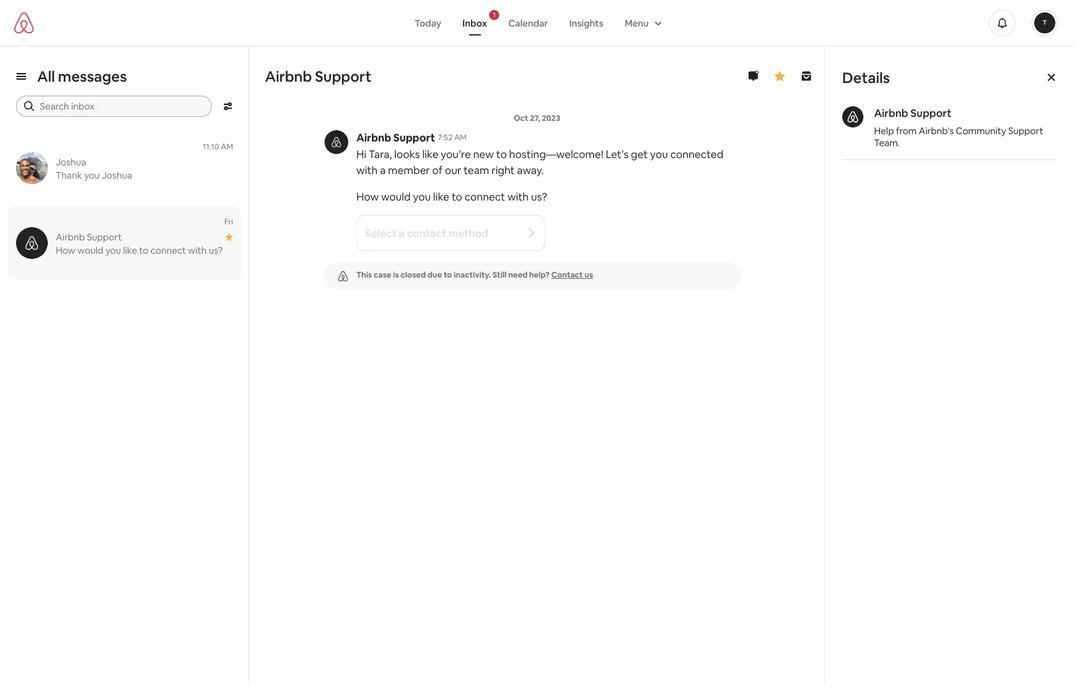 Task type: locate. For each thing, give the bounding box(es) containing it.
airbnb support help from airbnb's community support team.
[[875, 106, 1044, 149]]

1 vertical spatial connect
[[151, 245, 186, 257]]

insights
[[570, 17, 604, 29]]

2 vertical spatial with
[[188, 245, 207, 257]]

airbnb support
[[265, 67, 372, 86], [56, 231, 122, 243]]

0 vertical spatial connect
[[465, 190, 506, 203]]

today
[[415, 17, 442, 29]]

us?
[[531, 190, 547, 203], [209, 245, 223, 257]]

am right 11:10
[[221, 142, 233, 152]]

like inside the airbnb support 7:52 am hi tara, looks like you're new to hosting—welcome! let's get you connected with a member of our team right away.
[[423, 147, 439, 161]]

hi
[[357, 147, 367, 161]]

1 vertical spatial airbnb support
[[56, 231, 122, 243]]

1 vertical spatial would
[[77, 245, 103, 257]]

0 vertical spatial like
[[423, 147, 439, 161]]

1 vertical spatial with
[[508, 190, 529, 203]]

airbnb support 7:52 am hi tara, looks like you're new to hosting—welcome! let's get you connected with a member of our team right away.
[[357, 131, 724, 177]]

11:10 am joshua thank you joshua
[[56, 142, 233, 181]]

am
[[455, 132, 467, 143], [221, 142, 233, 152]]

0 vertical spatial how
[[357, 190, 379, 203]]

how would you like to connect with us?
[[357, 190, 547, 203], [56, 245, 223, 257]]

all messages
[[37, 67, 127, 86]]

contact us link
[[552, 270, 593, 280]]

joshua image
[[16, 152, 48, 184], [16, 152, 48, 184]]

1 horizontal spatial with
[[357, 163, 378, 177]]

inbox 1 calendar
[[463, 11, 548, 29]]

all
[[37, 67, 55, 86]]

0 horizontal spatial would
[[77, 245, 103, 257]]

0 horizontal spatial connect
[[151, 245, 186, 257]]

let's
[[606, 147, 629, 161]]

airbnb inside the airbnb support help from airbnb's community support team.
[[875, 106, 909, 120]]

1 vertical spatial us?
[[209, 245, 223, 257]]

help
[[875, 125, 895, 137]]

you
[[651, 147, 668, 161], [84, 169, 100, 181], [413, 190, 431, 203], [105, 245, 121, 257]]

1 vertical spatial like
[[433, 190, 450, 203]]

would
[[381, 190, 411, 203], [77, 245, 103, 257]]

1 vertical spatial how
[[56, 245, 75, 257]]

looks
[[395, 147, 420, 161]]

joshua right 'thank'
[[102, 169, 132, 181]]

hosting—welcome!
[[509, 147, 604, 161]]

like
[[423, 147, 439, 161], [433, 190, 450, 203], [123, 245, 137, 257]]

0 vertical spatial how would you like to connect with us?
[[357, 190, 547, 203]]

0 horizontal spatial joshua
[[56, 156, 86, 168]]

0 vertical spatial joshua
[[56, 156, 86, 168]]

1 horizontal spatial joshua
[[102, 169, 132, 181]]

right
[[492, 163, 515, 177]]

0 horizontal spatial how
[[56, 245, 75, 257]]

joshua
[[56, 156, 86, 168], [102, 169, 132, 181]]

am right 7:52
[[455, 132, 467, 143]]

joshua up 'thank'
[[56, 156, 86, 168]]

to
[[497, 147, 507, 161], [452, 190, 463, 203], [139, 245, 149, 257], [444, 270, 452, 280]]

our
[[445, 163, 462, 177]]

support
[[315, 67, 372, 86], [911, 106, 952, 120], [1009, 125, 1044, 137], [394, 131, 435, 144], [87, 231, 122, 243]]

airbnb support image
[[843, 106, 864, 128], [16, 227, 48, 259], [16, 227, 48, 259]]

1 horizontal spatial how would you like to connect with us?
[[357, 190, 547, 203]]

airbnb inside the airbnb support 7:52 am hi tara, looks like you're new to hosting—welcome! let's get you connected with a member of our team right away.
[[357, 131, 391, 144]]

0 vertical spatial airbnb support
[[265, 67, 372, 86]]

you inside 11:10 am joshua thank you joshua
[[84, 169, 100, 181]]

7:52
[[438, 132, 453, 143]]

1 vertical spatial joshua
[[102, 169, 132, 181]]

connect
[[465, 190, 506, 203], [151, 245, 186, 257]]

airbnb support sent hi tara, looks like you're new to hosting—welcome! let's get you connected with a member of our team right away.. sent oct 27, 2023, 7:52 am group
[[310, 97, 765, 178]]

1 vertical spatial how would you like to connect with us?
[[56, 245, 223, 257]]

0 horizontal spatial am
[[221, 142, 233, 152]]

1 horizontal spatial us?
[[531, 190, 547, 203]]

is
[[393, 270, 399, 280]]

0 horizontal spatial how would you like to connect with us?
[[56, 245, 223, 257]]

0 vertical spatial with
[[357, 163, 378, 177]]

of
[[433, 163, 443, 177]]

0 vertical spatial would
[[381, 190, 411, 203]]

this
[[357, 270, 372, 280]]

main navigation menu image
[[1035, 12, 1056, 34]]

message from airbnb support image
[[325, 130, 349, 154]]

team
[[464, 163, 490, 177]]

member
[[388, 163, 430, 177]]

calendar link
[[498, 10, 559, 36]]

with
[[357, 163, 378, 177], [508, 190, 529, 203], [188, 245, 207, 257]]

0 vertical spatial us?
[[531, 190, 547, 203]]

2 horizontal spatial with
[[508, 190, 529, 203]]

1 horizontal spatial connect
[[465, 190, 506, 203]]

how
[[357, 190, 379, 203], [56, 245, 75, 257]]

case
[[374, 270, 392, 280]]

0 horizontal spatial airbnb support
[[56, 231, 122, 243]]

with inside the airbnb support 7:52 am hi tara, looks like you're new to hosting—welcome! let's get you connected with a member of our team right away.
[[357, 163, 378, 177]]

1 horizontal spatial am
[[455, 132, 467, 143]]

airbnb
[[265, 67, 312, 86], [875, 106, 909, 120], [357, 131, 391, 144], [56, 231, 85, 243]]

message from airbnb support image
[[325, 130, 349, 154]]

new
[[473, 147, 494, 161]]



Task type: vqa. For each thing, say whether or not it's contained in the screenshot.
Hi
yes



Task type: describe. For each thing, give the bounding box(es) containing it.
today link
[[404, 10, 452, 36]]

from
[[897, 125, 917, 137]]

inbox
[[463, 17, 487, 29]]

all messages heading
[[37, 67, 127, 86]]

you're
[[441, 147, 471, 161]]

need
[[509, 270, 528, 280]]

1 horizontal spatial would
[[381, 190, 411, 203]]

menu
[[625, 17, 649, 29]]

closed
[[401, 270, 426, 280]]

2 vertical spatial like
[[123, 245, 137, 257]]

help?
[[530, 270, 550, 280]]

this case is closed due to inactivity. still need help? contact us
[[357, 270, 593, 280]]

a
[[380, 163, 386, 177]]

0 horizontal spatial us?
[[209, 245, 223, 257]]

am inside 11:10 am joshua thank you joshua
[[221, 142, 233, 152]]

0 horizontal spatial with
[[188, 245, 207, 257]]

fri
[[224, 217, 233, 227]]

calendar
[[509, 17, 548, 29]]

details
[[843, 68, 890, 87]]

2023
[[542, 113, 561, 123]]

27,
[[530, 113, 540, 123]]

get
[[631, 147, 648, 161]]

oct
[[514, 113, 529, 123]]

support inside the airbnb support 7:52 am hi tara, looks like you're new to hosting—welcome! let's get you connected with a member of our team right away.
[[394, 131, 435, 144]]

1 horizontal spatial how
[[357, 190, 379, 203]]

community
[[956, 125, 1007, 137]]

tara,
[[369, 147, 392, 161]]

inactivity.
[[454, 270, 491, 280]]

airbnb support image
[[843, 106, 864, 128]]

Search text field
[[40, 100, 203, 113]]

messages
[[58, 67, 127, 86]]

away.
[[517, 163, 544, 177]]

insights link
[[559, 10, 614, 36]]

details element
[[825, 47, 1075, 177]]

oct 27, 2023
[[514, 113, 561, 123]]

menu button
[[614, 10, 670, 36]]

thank
[[56, 169, 82, 181]]

still
[[493, 270, 507, 280]]

am inside the airbnb support 7:52 am hi tara, looks like you're new to hosting—welcome! let's get you connected with a member of our team right away.
[[455, 132, 467, 143]]

contact
[[552, 270, 583, 280]]

star image
[[225, 233, 233, 241]]

1
[[493, 11, 496, 19]]

conversation with airbnb support heading
[[265, 67, 724, 86]]

team.
[[875, 137, 901, 149]]

airbnb support image inside details "element"
[[843, 106, 864, 128]]

11:10
[[203, 142, 219, 152]]

us
[[585, 270, 593, 280]]

due
[[428, 270, 442, 280]]

connected
[[671, 147, 724, 161]]

1 horizontal spatial airbnb support
[[265, 67, 372, 86]]

to inside the airbnb support 7:52 am hi tara, looks like you're new to hosting—welcome! let's get you connected with a member of our team right away.
[[497, 147, 507, 161]]

airbnb's
[[919, 125, 954, 137]]

you inside the airbnb support 7:52 am hi tara, looks like you're new to hosting—welcome! let's get you connected with a member of our team right away.
[[651, 147, 668, 161]]



